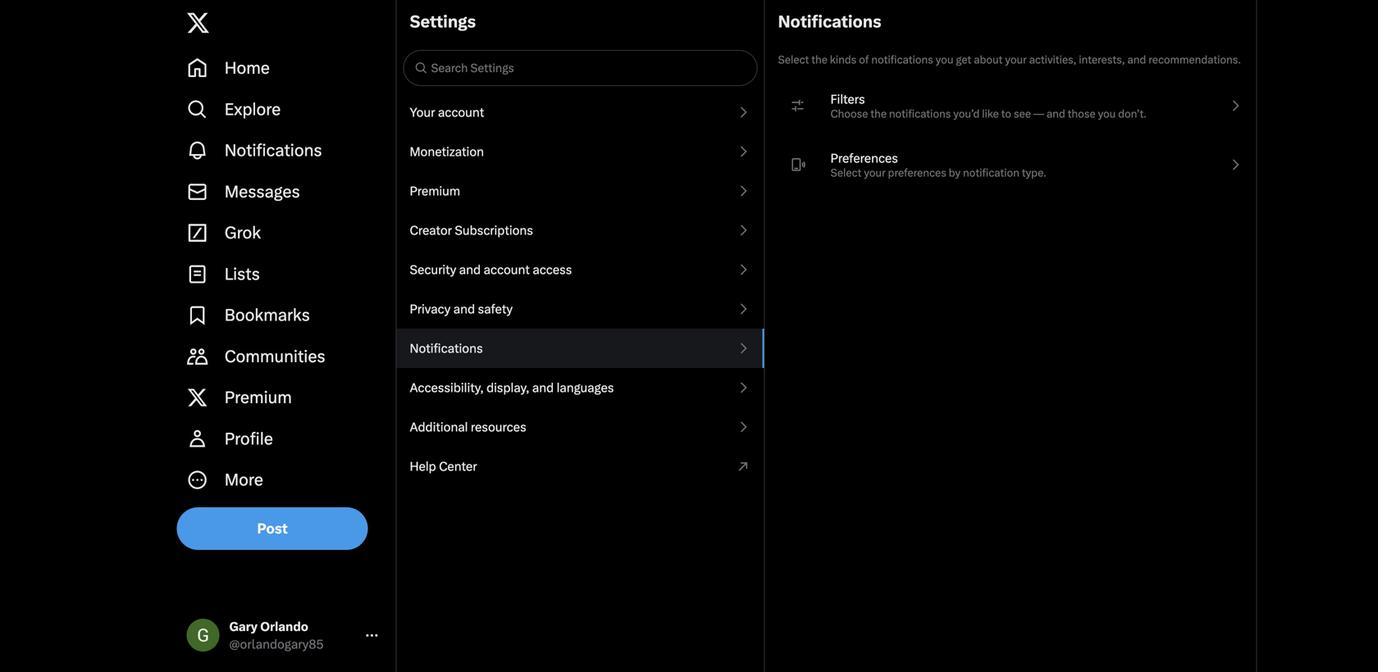 Task type: describe. For each thing, give the bounding box(es) containing it.
your
[[410, 105, 435, 120]]

orlando
[[260, 620, 309, 635]]

don't.
[[1119, 108, 1147, 120]]

type.
[[1022, 167, 1047, 179]]

accessibility, display, and languages link
[[397, 369, 765, 408]]

communities link
[[177, 336, 389, 378]]

choose
[[831, 108, 869, 120]]

additional resources link
[[397, 408, 765, 447]]

gary
[[229, 620, 258, 635]]

privacy and safety link
[[397, 290, 765, 329]]

monetization link
[[397, 132, 765, 172]]

explore link
[[177, 89, 389, 130]]

by
[[949, 167, 961, 179]]

get
[[956, 53, 972, 66]]

preferences
[[888, 167, 947, 179]]

creator subscriptions link
[[397, 211, 765, 250]]

1 horizontal spatial premium link
[[397, 172, 765, 211]]

languages
[[557, 381, 614, 396]]

accessibility,
[[410, 381, 484, 396]]

settings
[[410, 12, 476, 32]]

grok
[[225, 223, 261, 243]]

Search query text field
[[428, 52, 756, 85]]

to
[[1002, 108, 1012, 120]]

home link
[[177, 48, 389, 89]]

see
[[1014, 108, 1032, 120]]

recommendations.
[[1149, 53, 1242, 66]]

center
[[439, 460, 477, 474]]

profile link
[[177, 419, 389, 460]]

more
[[225, 471, 263, 490]]

help
[[410, 460, 436, 474]]

you'd
[[954, 108, 980, 120]]

post link
[[177, 508, 368, 551]]

security
[[410, 263, 457, 277]]

Search Settings search field
[[397, 43, 765, 93]]

1 vertical spatial account
[[484, 263, 530, 277]]

preferences select your preferences by notification type.
[[831, 151, 1047, 179]]

lists
[[225, 265, 260, 284]]

more button
[[177, 460, 389, 501]]

lists link
[[177, 254, 389, 295]]

messages
[[225, 182, 300, 202]]

preferences
[[831, 151, 899, 166]]

kinds
[[830, 53, 857, 66]]

messages link
[[177, 171, 389, 213]]

0 vertical spatial your
[[1006, 53, 1027, 66]]

security and account access link
[[397, 250, 765, 290]]

the inside filters choose the notifications you'd like to see — and those you don't.
[[871, 108, 887, 120]]

accessibility, display, and languages
[[410, 381, 614, 396]]

you inside filters choose the notifications you'd like to see — and those you don't.
[[1099, 108, 1116, 120]]

filters choose the notifications you'd like to see — and those you don't.
[[831, 92, 1147, 120]]

your account link
[[397, 93, 765, 132]]

monetization
[[410, 144, 484, 159]]

explore
[[225, 100, 281, 119]]

display,
[[487, 381, 530, 396]]

communities
[[225, 347, 326, 367]]

1 horizontal spatial notifications link
[[397, 329, 765, 369]]

creator
[[410, 223, 452, 238]]

privacy
[[410, 302, 451, 317]]



Task type: locate. For each thing, give the bounding box(es) containing it.
0 vertical spatial premium
[[410, 184, 461, 199]]

about
[[974, 53, 1003, 66]]

premium link down your account link
[[397, 172, 765, 211]]

1 horizontal spatial notifications
[[410, 341, 483, 356]]

of
[[859, 53, 869, 66]]

tab list
[[397, 93, 765, 487]]

interests,
[[1079, 53, 1126, 66]]

account right your
[[438, 105, 484, 120]]

you left get
[[936, 53, 954, 66]]

2 vertical spatial notifications
[[410, 341, 483, 356]]

and right display,
[[532, 381, 554, 396]]

0 horizontal spatial select
[[778, 53, 809, 66]]

0 horizontal spatial notifications link
[[177, 130, 389, 171]]

1 horizontal spatial premium
[[410, 184, 461, 199]]

those
[[1068, 108, 1096, 120]]

notifications for the rightmost notifications link
[[410, 341, 483, 356]]

and right interests,
[[1128, 53, 1147, 66]]

bookmarks link
[[177, 295, 389, 336]]

and right security
[[459, 263, 481, 277]]

0 horizontal spatial premium
[[225, 388, 292, 408]]

premium up creator
[[410, 184, 461, 199]]

home
[[225, 58, 270, 78]]

profile
[[225, 430, 273, 449]]

you
[[936, 53, 954, 66], [1099, 108, 1116, 120]]

premium link
[[397, 172, 765, 211], [177, 378, 389, 419]]

account
[[438, 105, 484, 120], [484, 263, 530, 277]]

notifications left you'd
[[890, 108, 951, 120]]

0 vertical spatial account
[[438, 105, 484, 120]]

select the kinds of notifications you get about your activities, interests, and recommendations.
[[778, 53, 1242, 66]]

select inside preferences select your preferences by notification type.
[[831, 167, 862, 179]]

1 vertical spatial the
[[871, 108, 887, 120]]

notifications up accessibility, on the left bottom of page
[[410, 341, 483, 356]]

1 horizontal spatial select
[[831, 167, 862, 179]]

notifications
[[872, 53, 934, 66], [890, 108, 951, 120]]

grok link
[[177, 213, 389, 254]]

your account
[[410, 105, 484, 120]]

your down preferences
[[864, 167, 886, 179]]

your
[[1006, 53, 1027, 66], [864, 167, 886, 179]]

notifications link
[[177, 130, 389, 171], [397, 329, 765, 369]]

0 vertical spatial select
[[778, 53, 809, 66]]

filters
[[831, 92, 866, 107]]

1 vertical spatial select
[[831, 167, 862, 179]]

your inside preferences select your preferences by notification type.
[[864, 167, 886, 179]]

the left kinds
[[812, 53, 828, 66]]

notifications
[[778, 12, 882, 32], [225, 141, 322, 161], [410, 341, 483, 356]]

tab list containing your account
[[397, 93, 765, 487]]

1 horizontal spatial the
[[871, 108, 887, 120]]

notifications inside region
[[778, 12, 882, 32]]

help center
[[410, 460, 477, 474]]

0 vertical spatial premium link
[[397, 172, 765, 211]]

notifications down explore "link"
[[225, 141, 322, 161]]

notifications right of
[[872, 53, 934, 66]]

account up safety
[[484, 263, 530, 277]]

additional
[[410, 420, 468, 435]]

like
[[983, 108, 999, 120]]

creator subscriptions
[[410, 223, 533, 238]]

select left kinds
[[778, 53, 809, 66]]

0 vertical spatial notifications
[[778, 12, 882, 32]]

select down preferences
[[831, 167, 862, 179]]

1 vertical spatial your
[[864, 167, 886, 179]]

access
[[533, 263, 572, 277]]

notifications link up languages
[[397, 329, 765, 369]]

and inside filters choose the notifications you'd like to see — and those you don't.
[[1047, 108, 1066, 120]]

1 vertical spatial notifications link
[[397, 329, 765, 369]]

post
[[257, 521, 288, 537]]

and right the "—"
[[1047, 108, 1066, 120]]

you right those
[[1099, 108, 1116, 120]]

activities,
[[1030, 53, 1077, 66]]

select
[[778, 53, 809, 66], [831, 167, 862, 179]]

subscriptions
[[455, 223, 533, 238]]

and
[[1128, 53, 1147, 66], [1047, 108, 1066, 120], [459, 263, 481, 277], [454, 302, 475, 317], [532, 381, 554, 396]]

privacy and safety
[[410, 302, 513, 317]]

0 horizontal spatial your
[[864, 167, 886, 179]]

premium up profile
[[225, 388, 292, 408]]

additional resources
[[410, 420, 527, 435]]

2 horizontal spatial notifications
[[778, 12, 882, 32]]

tab list inside settings region
[[397, 93, 765, 487]]

1 vertical spatial notifications
[[225, 141, 322, 161]]

safety
[[478, 302, 513, 317]]

1 vertical spatial notifications
[[890, 108, 951, 120]]

@orlandogary85
[[229, 638, 324, 652]]

0 horizontal spatial the
[[812, 53, 828, 66]]

premium inside settings region
[[410, 184, 461, 199]]

the right choose
[[871, 108, 887, 120]]

notifications link up messages
[[177, 130, 389, 171]]

notifications for notifications region
[[778, 12, 882, 32]]

help center link
[[397, 447, 765, 487]]

0 vertical spatial notifications link
[[177, 130, 389, 171]]

notifications inside settings region
[[410, 341, 483, 356]]

premium
[[410, 184, 461, 199], [225, 388, 292, 408]]

gary orlando @orlandogary85
[[229, 620, 324, 652]]

0 vertical spatial the
[[812, 53, 828, 66]]

notifications region
[[765, 0, 1258, 673]]

0 horizontal spatial notifications
[[225, 141, 322, 161]]

premium link down communities
[[177, 378, 389, 419]]

security and account access
[[410, 263, 572, 277]]

notifications up kinds
[[778, 12, 882, 32]]

0 horizontal spatial you
[[936, 53, 954, 66]]

0 horizontal spatial premium link
[[177, 378, 389, 419]]

—
[[1034, 108, 1045, 120]]

resources
[[471, 420, 527, 435]]

settings region
[[396, 0, 765, 673]]

notifications inside filters choose the notifications you'd like to see — and those you don't.
[[890, 108, 951, 120]]

notification
[[964, 167, 1020, 179]]

0 vertical spatial notifications
[[872, 53, 934, 66]]

bookmarks
[[225, 306, 310, 326]]

primary navigation
[[177, 48, 389, 501]]

notifications inside primary navigation
[[225, 141, 322, 161]]

1 vertical spatial premium
[[225, 388, 292, 408]]

0 vertical spatial you
[[936, 53, 954, 66]]

and left safety
[[454, 302, 475, 317]]

premium inside primary navigation
[[225, 388, 292, 408]]

the
[[812, 53, 828, 66], [871, 108, 887, 120]]

1 vertical spatial premium link
[[177, 378, 389, 419]]

1 vertical spatial you
[[1099, 108, 1116, 120]]

your right about
[[1006, 53, 1027, 66]]

1 horizontal spatial your
[[1006, 53, 1027, 66]]

1 horizontal spatial you
[[1099, 108, 1116, 120]]



Task type: vqa. For each thing, say whether or not it's contained in the screenshot.
Verified account icon to the top
no



